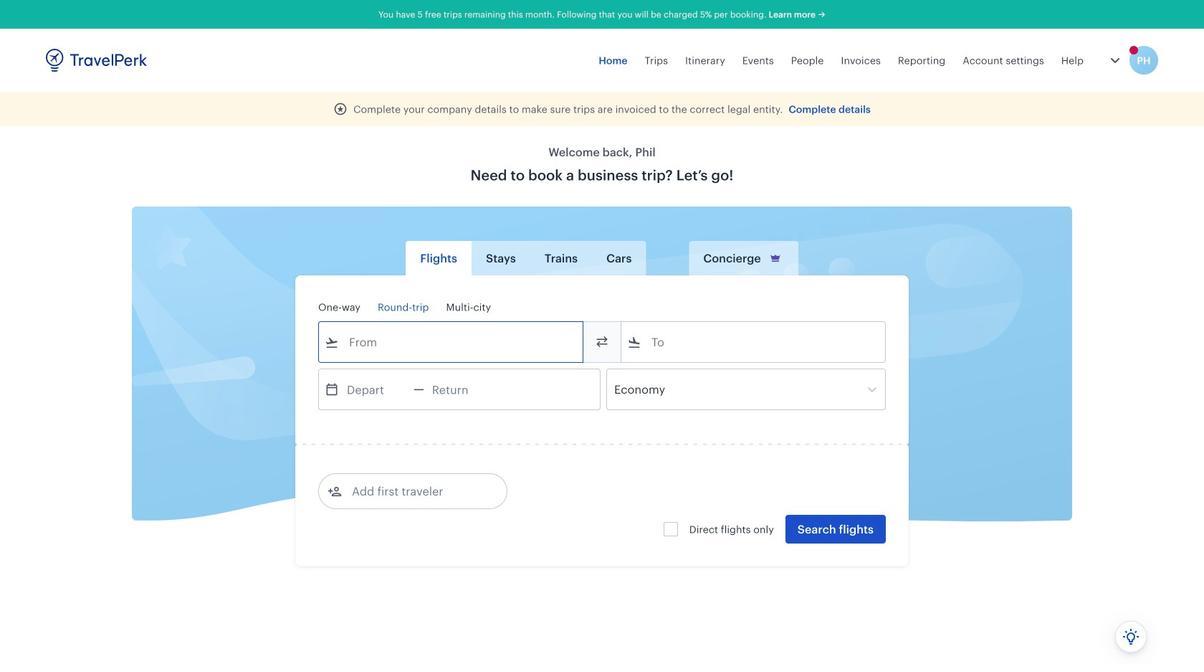 Task type: describe. For each thing, give the bounding box(es) containing it.
From search field
[[339, 331, 564, 354]]

Add first traveler search field
[[342, 480, 491, 503]]

Depart text field
[[339, 369, 414, 409]]

To search field
[[642, 331, 867, 354]]



Task type: locate. For each thing, give the bounding box(es) containing it.
Return text field
[[424, 369, 499, 409]]



